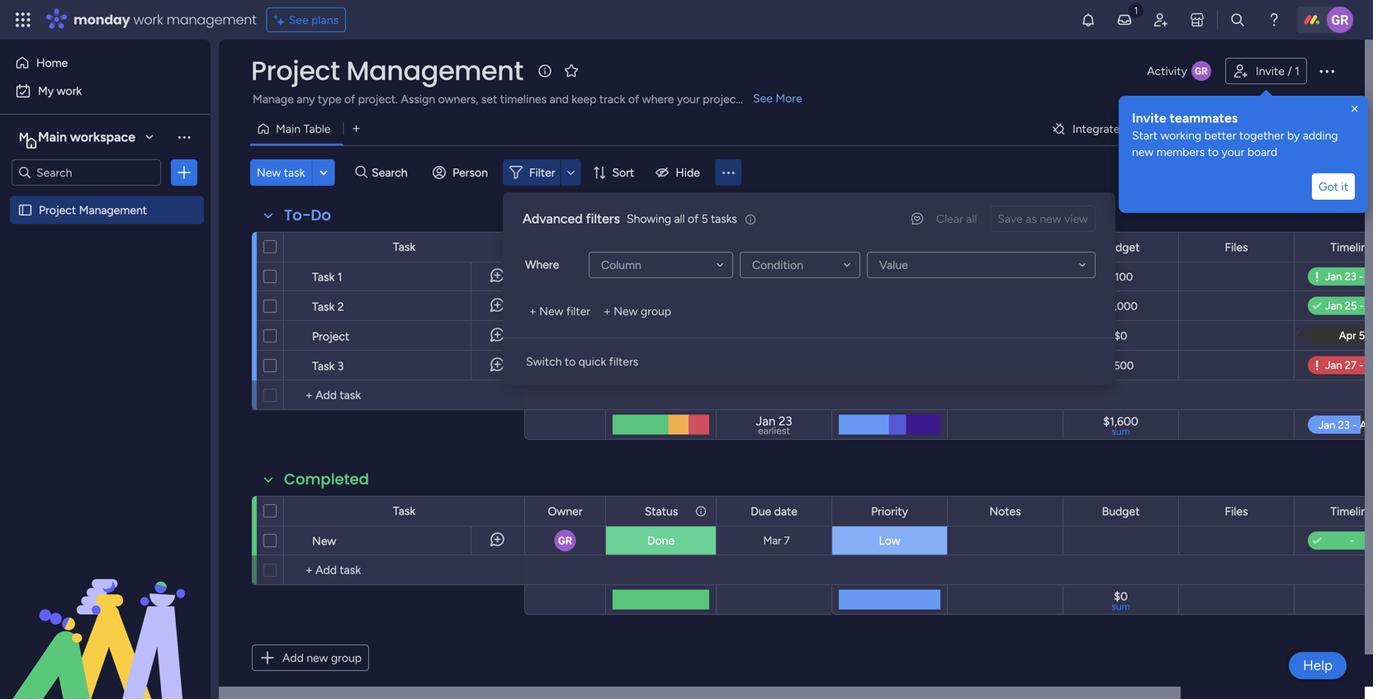 Task type: vqa. For each thing, say whether or not it's contained in the screenshot.
people in the right of the page
no



Task type: describe. For each thing, give the bounding box(es) containing it.
jan for jan 23 earliest
[[756, 414, 776, 429]]

task 3
[[312, 359, 344, 373]]

work for my
[[57, 84, 82, 98]]

my work
[[38, 84, 82, 98]]

+ for + new filter
[[529, 304, 537, 318]]

1 items from the top
[[1009, 271, 1036, 284]]

activity
[[1147, 64, 1187, 78]]

workspace
[[70, 129, 135, 145]]

2 date from the top
[[774, 505, 798, 519]]

notifications image
[[1080, 12, 1097, 28]]

0 vertical spatial project
[[251, 52, 340, 89]]

0 vertical spatial filters
[[586, 211, 620, 227]]

condition
[[752, 258, 803, 272]]

add new group
[[282, 651, 362, 665]]

status for completed
[[645, 505, 678, 519]]

high
[[877, 329, 902, 343]]

2 budget field from the top
[[1098, 502, 1144, 521]]

all inside button
[[966, 212, 977, 226]]

1 priority field from the top
[[867, 238, 912, 256]]

greg robinson image
[[1327, 7, 1353, 33]]

task 2
[[312, 300, 344, 314]]

2 due from the top
[[751, 505, 771, 519]]

showing
[[627, 212, 671, 226]]

person button
[[426, 159, 498, 186]]

23 for jan 23
[[778, 270, 790, 283]]

working on it
[[627, 329, 695, 343]]

group for + new group
[[641, 304, 671, 318]]

of inside advanced filters showing all of 5 tasks
[[688, 212, 699, 226]]

+ Add task text field
[[292, 386, 517, 405]]

+ for + new group
[[604, 304, 611, 318]]

lottie animation image
[[0, 533, 211, 699]]

table
[[303, 122, 331, 136]]

by
[[1287, 128, 1300, 142]]

start
[[1132, 128, 1158, 142]]

automate
[[1241, 122, 1292, 136]]

invite members image
[[1153, 12, 1169, 28]]

board
[[1248, 145, 1278, 159]]

switch to quick filters button
[[519, 348, 645, 375]]

1 due date field from the top
[[747, 238, 802, 256]]

integrate
[[1073, 122, 1120, 136]]

my work link
[[10, 78, 201, 104]]

+ Add task text field
[[292, 561, 517, 581]]

task up + add task text box
[[393, 504, 415, 518]]

advanced
[[523, 211, 583, 227]]

1 budget from the top
[[1102, 240, 1140, 254]]

0 vertical spatial management
[[346, 52, 523, 89]]

2 dapulse checkmark sign image from the top
[[1313, 532, 1322, 552]]

1 low from the top
[[879, 270, 901, 284]]

workspace options image
[[176, 129, 192, 145]]

1 notes from the top
[[990, 240, 1021, 254]]

advanced filters showing all of 5 tasks
[[523, 211, 737, 227]]

mar 8
[[760, 329, 788, 342]]

2 action items from the top
[[975, 330, 1036, 343]]

project management inside list box
[[39, 203, 147, 217]]

add new group button
[[252, 645, 369, 671]]

+ new group
[[604, 304, 671, 318]]

0 horizontal spatial it
[[688, 329, 695, 343]]

due date for first due date field from the bottom
[[751, 505, 798, 519]]

person
[[453, 166, 488, 180]]

Completed field
[[280, 469, 373, 490]]

new inside 'button'
[[539, 304, 564, 318]]

working
[[627, 329, 669, 343]]

0 horizontal spatial of
[[344, 92, 355, 106]]

got it button
[[1312, 173, 1355, 200]]

priority for 2nd priority field
[[871, 505, 908, 519]]

see plans button
[[266, 7, 346, 32]]

project management list box
[[0, 193, 211, 447]]

1 horizontal spatial of
[[628, 92, 639, 106]]

main table button
[[250, 116, 343, 142]]

monday marketplace image
[[1189, 12, 1206, 28]]

$1,000
[[1104, 300, 1138, 313]]

new up the working
[[614, 304, 638, 318]]

task 1
[[312, 270, 342, 284]]

2 due date field from the top
[[747, 502, 802, 521]]

quick
[[579, 355, 606, 369]]

plans
[[311, 13, 339, 27]]

main workspace
[[38, 129, 135, 145]]

$500
[[1108, 359, 1134, 372]]

home link
[[10, 50, 201, 76]]

1 due from the top
[[751, 240, 771, 254]]

invite for /
[[1256, 64, 1285, 78]]

got it
[[1319, 180, 1348, 194]]

$0 for $0 sum
[[1114, 590, 1128, 604]]

group for add new group
[[331, 651, 362, 665]]

status field for completed
[[641, 502, 682, 521]]

task for task 2
[[312, 300, 335, 314]]

2 files from the top
[[1225, 505, 1248, 519]]

8
[[781, 329, 788, 342]]

new left task
[[257, 166, 281, 180]]

members
[[1157, 145, 1205, 159]]

jan 23 earliest
[[756, 414, 792, 437]]

set
[[481, 92, 497, 106]]

all inside advanced filters showing all of 5 tasks
[[674, 212, 685, 226]]

7
[[782, 534, 787, 547]]

1 files from the top
[[1225, 240, 1248, 254]]

where
[[525, 258, 559, 272]]

completed
[[284, 469, 369, 490]]

switch to quick filters
[[526, 355, 639, 369]]

$100
[[1109, 270, 1133, 284]]

filter
[[566, 304, 590, 318]]

1 dapulse checkmark sign image from the top
[[1313, 297, 1322, 317]]

new task button
[[250, 159, 312, 186]]

timeline for first timeline field from the bottom
[[1331, 505, 1373, 519]]

invite for teammates
[[1132, 110, 1167, 126]]

+ new filter
[[529, 304, 590, 318]]

menu image
[[720, 164, 736, 181]]

status for to-do
[[645, 240, 678, 254]]

save as new view button
[[990, 206, 1096, 232]]

work for monday
[[133, 10, 163, 29]]

1 files field from the top
[[1221, 238, 1252, 256]]

mar 7
[[761, 534, 787, 547]]

search everything image
[[1230, 12, 1246, 28]]

mar for working on it
[[760, 329, 779, 342]]

monday
[[73, 10, 130, 29]]

keep
[[572, 92, 597, 106]]

arrow down image
[[561, 163, 581, 182]]

3 done from the top
[[647, 534, 675, 548]]

see more
[[753, 91, 802, 105]]

status field for to-do
[[641, 238, 682, 256]]

automate button
[[1211, 116, 1299, 142]]

sum for $1,600
[[1112, 426, 1130, 438]]

+ new filter button
[[523, 298, 597, 325]]

public board image
[[17, 202, 33, 218]]

Owner field
[[544, 502, 587, 521]]

track
[[599, 92, 625, 106]]

save
[[998, 212, 1023, 226]]

help
[[1303, 657, 1333, 674]]

Search in workspace field
[[35, 163, 138, 182]]

project.
[[358, 92, 398, 106]]

see more link
[[751, 90, 804, 107]]

mar for done
[[761, 534, 779, 547]]

filter
[[529, 166, 555, 180]]

task down search field
[[393, 240, 415, 254]]

1 action from the top
[[975, 271, 1007, 284]]

add
[[282, 651, 304, 665]]

my
[[38, 84, 54, 98]]

new inside button
[[307, 651, 328, 665]]

help image
[[1266, 12, 1282, 28]]



Task type: locate. For each thing, give the bounding box(es) containing it.
management up assign
[[346, 52, 523, 89]]

0 vertical spatial low
[[879, 270, 901, 284]]

option
[[0, 195, 211, 199]]

1 vertical spatial priority
[[871, 505, 908, 519]]

of left 5
[[688, 212, 699, 226]]

1 23 from the top
[[778, 270, 790, 283]]

invite / 1
[[1256, 64, 1300, 78]]

1 horizontal spatial your
[[1222, 145, 1245, 159]]

2 timeline field from the top
[[1326, 502, 1373, 521]]

23 for jan 23 earliest
[[779, 414, 792, 429]]

invite / 1 button
[[1225, 58, 1307, 84]]

Project Management field
[[247, 52, 528, 89]]

work
[[133, 10, 163, 29], [57, 84, 82, 98]]

group up the working on it on the top
[[641, 304, 671, 318]]

workspace image
[[16, 128, 32, 146]]

1 horizontal spatial +
[[604, 304, 611, 318]]

1 done from the top
[[647, 270, 675, 284]]

1 vertical spatial files field
[[1221, 502, 1252, 521]]

Timeline field
[[1326, 238, 1373, 256], [1326, 502, 1373, 521]]

done for 2
[[647, 299, 675, 313]]

sum for $0
[[1112, 601, 1130, 613]]

management inside list box
[[79, 203, 147, 217]]

0 vertical spatial notes field
[[985, 238, 1025, 256]]

1 vertical spatial priority field
[[867, 502, 912, 521]]

mar left 7
[[761, 534, 779, 547]]

0 vertical spatial action
[[975, 271, 1007, 284]]

management down search in workspace field
[[79, 203, 147, 217]]

0 vertical spatial it
[[1341, 180, 1348, 194]]

timelines
[[500, 92, 547, 106]]

priority for first priority field
[[871, 240, 908, 254]]

to down the better
[[1208, 145, 1219, 159]]

0 vertical spatial jan
[[758, 270, 775, 283]]

1 vertical spatial action items
[[975, 330, 1036, 343]]

help button
[[1289, 652, 1347, 680]]

+ left filter
[[529, 304, 537, 318]]

2 files field from the top
[[1221, 502, 1252, 521]]

better
[[1204, 128, 1236, 142]]

2
[[338, 300, 344, 314]]

work right my
[[57, 84, 82, 98]]

collapse board header image
[[1323, 122, 1336, 135]]

1 timeline field from the top
[[1326, 238, 1373, 256]]

1 vertical spatial notes field
[[985, 502, 1025, 521]]

column information image for status
[[694, 241, 708, 254]]

0 vertical spatial options image
[[1317, 61, 1337, 81]]

manage any type of project. assign owners, set timelines and keep track of where your project stands.
[[253, 92, 780, 106]]

add to favorites image
[[563, 62, 580, 79]]

as
[[1026, 212, 1037, 226]]

project management up the project.
[[251, 52, 523, 89]]

see for see plans
[[289, 13, 309, 27]]

1 vertical spatial items
[[1009, 330, 1036, 343]]

1 due date from the top
[[751, 240, 798, 254]]

main left table on the left top of page
[[276, 122, 301, 136]]

to-
[[284, 205, 311, 226]]

+ new group button
[[597, 298, 678, 325]]

1 vertical spatial sum
[[1112, 601, 1130, 613]]

dapulse checkmark sign image
[[1313, 297, 1322, 317], [1313, 532, 1322, 552]]

your right where
[[677, 92, 700, 106]]

2 horizontal spatial of
[[688, 212, 699, 226]]

1 vertical spatial it
[[688, 329, 695, 343]]

new task
[[257, 166, 305, 180]]

Budget field
[[1098, 238, 1144, 256], [1098, 502, 1144, 521]]

new inside button
[[1040, 212, 1062, 226]]

1 vertical spatial group
[[331, 651, 362, 665]]

owner
[[548, 505, 583, 519]]

0 vertical spatial new
[[1132, 145, 1154, 159]]

1 vertical spatial your
[[1222, 145, 1245, 159]]

date up condition
[[774, 240, 798, 254]]

project up any
[[251, 52, 340, 89]]

select product image
[[15, 12, 31, 28]]

main for main table
[[276, 122, 301, 136]]

main for main workspace
[[38, 129, 67, 145]]

1 vertical spatial options image
[[176, 164, 192, 181]]

2 notes field from the top
[[985, 502, 1025, 521]]

project
[[703, 92, 740, 106]]

2 all from the left
[[966, 212, 977, 226]]

0 horizontal spatial all
[[674, 212, 685, 226]]

manage
[[253, 92, 294, 106]]

task
[[393, 240, 415, 254], [312, 270, 335, 284], [312, 300, 335, 314], [312, 359, 335, 373], [393, 504, 415, 518]]

1 vertical spatial date
[[774, 505, 798, 519]]

timeline for 2nd timeline field from the bottom of the page
[[1331, 240, 1373, 254]]

stands.
[[743, 92, 780, 106]]

0 vertical spatial mar
[[760, 329, 779, 342]]

jan for jan 23
[[758, 270, 775, 283]]

sum inside $1,600 sum
[[1112, 426, 1130, 438]]

1
[[1295, 64, 1300, 78], [338, 270, 342, 284]]

new down start
[[1132, 145, 1154, 159]]

2 items from the top
[[1009, 330, 1036, 343]]

options image right /
[[1317, 61, 1337, 81]]

of right type
[[344, 92, 355, 106]]

1 status field from the top
[[641, 238, 682, 256]]

your
[[677, 92, 700, 106], [1222, 145, 1245, 159]]

/
[[1288, 64, 1292, 78]]

2 $0 from the top
[[1114, 590, 1128, 604]]

due up condition
[[751, 240, 771, 254]]

project down task 2
[[312, 329, 349, 344]]

2 due date from the top
[[751, 505, 798, 519]]

project management down search in workspace field
[[39, 203, 147, 217]]

2 done from the top
[[647, 299, 675, 313]]

due
[[751, 240, 771, 254], [751, 505, 771, 519]]

filters right quick
[[609, 355, 639, 369]]

1 vertical spatial files
[[1225, 505, 1248, 519]]

1 vertical spatial dapulse checkmark sign image
[[1313, 532, 1322, 552]]

0 vertical spatial priority
[[871, 240, 908, 254]]

due date up condition
[[751, 240, 798, 254]]

23
[[778, 270, 790, 283], [779, 414, 792, 429]]

earliest
[[758, 425, 790, 437]]

0 vertical spatial files field
[[1221, 238, 1252, 256]]

invite inside button
[[1256, 64, 1285, 78]]

m
[[19, 130, 29, 144]]

2 notes from the top
[[990, 505, 1021, 519]]

working
[[1161, 128, 1202, 142]]

column information image
[[694, 241, 708, 254], [809, 241, 822, 254], [694, 505, 708, 518]]

v2 search image
[[355, 163, 368, 182]]

and
[[550, 92, 569, 106]]

group right the add at the bottom left
[[331, 651, 362, 665]]

work right 'monday'
[[133, 10, 163, 29]]

see left more at the right top of page
[[753, 91, 773, 105]]

filter button
[[503, 159, 581, 186]]

1 timeline from the top
[[1331, 240, 1373, 254]]

task up task 2
[[312, 270, 335, 284]]

1 horizontal spatial to
[[1208, 145, 1219, 159]]

it inside button
[[1341, 180, 1348, 194]]

1 vertical spatial due date field
[[747, 502, 802, 521]]

due date
[[751, 240, 798, 254], [751, 505, 798, 519]]

1 image
[[1129, 1, 1144, 19]]

1 + from the left
[[529, 304, 537, 318]]

to-do
[[284, 205, 331, 226]]

workspace selection element
[[16, 127, 138, 149]]

due date for first due date field
[[751, 240, 798, 254]]

options image down workspace options image
[[176, 164, 192, 181]]

0 horizontal spatial group
[[331, 651, 362, 665]]

see
[[289, 13, 309, 27], [753, 91, 773, 105]]

sort
[[612, 166, 634, 180]]

new
[[1132, 145, 1154, 159], [1040, 212, 1062, 226], [307, 651, 328, 665]]

it right on
[[688, 329, 695, 343]]

0 vertical spatial 23
[[778, 270, 790, 283]]

0 horizontal spatial invite
[[1132, 110, 1167, 126]]

1 action items from the top
[[975, 271, 1036, 284]]

lottie animation element
[[0, 533, 211, 699]]

due date up mar 7
[[751, 505, 798, 519]]

1 horizontal spatial main
[[276, 122, 301, 136]]

1 vertical spatial project
[[39, 203, 76, 217]]

new down completed field
[[312, 534, 336, 548]]

0 vertical spatial dapulse checkmark sign image
[[1313, 297, 1322, 317]]

main inside "button"
[[276, 122, 301, 136]]

2 vertical spatial project
[[312, 329, 349, 344]]

1 vertical spatial mar
[[761, 534, 779, 547]]

1 notes field from the top
[[985, 238, 1025, 256]]

column
[[601, 258, 641, 272]]

2 status field from the top
[[641, 502, 682, 521]]

do
[[311, 205, 331, 226]]

task
[[284, 166, 305, 180]]

1 priority from the top
[[871, 240, 908, 254]]

0 horizontal spatial work
[[57, 84, 82, 98]]

hide button
[[649, 159, 710, 186]]

activity button
[[1141, 58, 1219, 84]]

+ inside button
[[604, 304, 611, 318]]

mar left 8
[[760, 329, 779, 342]]

v2 overdue deadline image
[[723, 269, 736, 284]]

2 status from the top
[[645, 505, 678, 519]]

0 vertical spatial $0
[[1114, 329, 1127, 343]]

task for task 3
[[312, 359, 335, 373]]

1 $0 from the top
[[1114, 329, 1127, 343]]

0 horizontal spatial management
[[79, 203, 147, 217]]

all right clear
[[966, 212, 977, 226]]

1 vertical spatial timeline field
[[1326, 502, 1373, 521]]

Status field
[[641, 238, 682, 256], [641, 502, 682, 521]]

task for task 1
[[312, 270, 335, 284]]

angle down image
[[320, 166, 328, 179]]

monday work management
[[73, 10, 257, 29]]

1 vertical spatial notes
[[990, 505, 1021, 519]]

invite
[[1256, 64, 1285, 78], [1132, 110, 1167, 126]]

1 right /
[[1295, 64, 1300, 78]]

$1,600
[[1103, 415, 1139, 429]]

1 vertical spatial management
[[79, 203, 147, 217]]

your down the better
[[1222, 145, 1245, 159]]

0 vertical spatial due date field
[[747, 238, 802, 256]]

filters left showing
[[586, 211, 620, 227]]

3
[[338, 359, 344, 373]]

0 vertical spatial budget field
[[1098, 238, 1144, 256]]

1 vertical spatial 1
[[338, 270, 342, 284]]

1 horizontal spatial group
[[641, 304, 671, 318]]

where
[[642, 92, 674, 106]]

to inside button
[[565, 355, 576, 369]]

new right the add at the bottom left
[[307, 651, 328, 665]]

to left quick
[[565, 355, 576, 369]]

2 priority field from the top
[[867, 502, 912, 521]]

2 sum from the top
[[1112, 601, 1130, 613]]

update feed image
[[1116, 12, 1133, 28]]

0 vertical spatial to
[[1208, 145, 1219, 159]]

0 horizontal spatial see
[[289, 13, 309, 27]]

more
[[776, 91, 802, 105]]

0 vertical spatial work
[[133, 10, 163, 29]]

home option
[[10, 50, 201, 76]]

action
[[975, 271, 1007, 284], [975, 330, 1007, 343]]

0 vertical spatial action items
[[975, 271, 1036, 284]]

1 vertical spatial jan
[[756, 414, 776, 429]]

$0
[[1114, 329, 1127, 343], [1114, 590, 1128, 604]]

0 vertical spatial your
[[677, 92, 700, 106]]

switch
[[526, 355, 562, 369]]

all left 5
[[674, 212, 685, 226]]

due up mar 7
[[751, 505, 771, 519]]

0 horizontal spatial +
[[529, 304, 537, 318]]

1 date from the top
[[774, 240, 798, 254]]

$0 for $0
[[1114, 329, 1127, 343]]

2 action from the top
[[975, 330, 1007, 343]]

task left the 2
[[312, 300, 335, 314]]

date up 7
[[774, 505, 798, 519]]

adding
[[1303, 128, 1338, 142]]

0 vertical spatial invite
[[1256, 64, 1285, 78]]

1 vertical spatial project management
[[39, 203, 147, 217]]

1 inside button
[[1295, 64, 1300, 78]]

Notes field
[[985, 238, 1025, 256], [985, 502, 1025, 521]]

To-Do field
[[280, 205, 335, 226]]

main inside the "workspace selection" element
[[38, 129, 67, 145]]

2 low from the top
[[879, 534, 901, 548]]

options image
[[1317, 61, 1337, 81], [176, 164, 192, 181]]

5
[[701, 212, 708, 226]]

see inside button
[[289, 13, 309, 27]]

0 horizontal spatial your
[[677, 92, 700, 106]]

task left '3'
[[312, 359, 335, 373]]

filters
[[586, 211, 620, 227], [609, 355, 639, 369]]

date
[[774, 240, 798, 254], [774, 505, 798, 519]]

1 vertical spatial invite
[[1132, 110, 1167, 126]]

23 inside the jan 23 earliest
[[779, 414, 792, 429]]

0 vertical spatial files
[[1225, 240, 1248, 254]]

0 vertical spatial due
[[751, 240, 771, 254]]

$0 sum
[[1112, 590, 1130, 613]]

project right public board image
[[39, 203, 76, 217]]

0 vertical spatial items
[[1009, 271, 1036, 284]]

home
[[36, 56, 68, 70]]

0 vertical spatial priority field
[[867, 238, 912, 256]]

clear all button
[[930, 206, 984, 232]]

owners,
[[438, 92, 478, 106]]

close image
[[1348, 102, 1362, 116]]

0 vertical spatial 1
[[1295, 64, 1300, 78]]

done for 1
[[647, 270, 675, 284]]

teammates
[[1170, 110, 1238, 126]]

show board description image
[[535, 63, 555, 79]]

sort button
[[586, 159, 644, 186]]

1 sum from the top
[[1112, 426, 1130, 438]]

project inside list box
[[39, 203, 76, 217]]

1 all from the left
[[674, 212, 685, 226]]

0 horizontal spatial to
[[565, 355, 576, 369]]

main right workspace image
[[38, 129, 67, 145]]

sum
[[1112, 426, 1130, 438], [1112, 601, 1130, 613]]

0 horizontal spatial new
[[307, 651, 328, 665]]

0 horizontal spatial 1
[[338, 270, 342, 284]]

2 timeline from the top
[[1331, 505, 1373, 519]]

0 vertical spatial sum
[[1112, 426, 1130, 438]]

1 budget field from the top
[[1098, 238, 1144, 256]]

1 vertical spatial budget field
[[1098, 502, 1144, 521]]

invite teammates heading
[[1132, 109, 1355, 127]]

Search field
[[368, 161, 417, 184]]

1 vertical spatial low
[[879, 534, 901, 548]]

0 horizontal spatial options image
[[176, 164, 192, 181]]

0 vertical spatial date
[[774, 240, 798, 254]]

1 vertical spatial $0
[[1114, 590, 1128, 604]]

2 priority from the top
[[871, 505, 908, 519]]

1 vertical spatial 23
[[779, 414, 792, 429]]

any
[[297, 92, 315, 106]]

0 vertical spatial status
[[645, 240, 678, 254]]

new right as
[[1040, 212, 1062, 226]]

mar
[[760, 329, 779, 342], [761, 534, 779, 547]]

+ right filter
[[604, 304, 611, 318]]

1 horizontal spatial it
[[1341, 180, 1348, 194]]

new left filter
[[539, 304, 564, 318]]

column information image for due date
[[809, 241, 822, 254]]

2 budget from the top
[[1102, 505, 1140, 519]]

clear all
[[936, 212, 977, 226]]

0 vertical spatial budget
[[1102, 240, 1140, 254]]

jan inside the jan 23 earliest
[[756, 414, 776, 429]]

0 vertical spatial done
[[647, 270, 675, 284]]

1 horizontal spatial management
[[346, 52, 523, 89]]

Priority field
[[867, 238, 912, 256], [867, 502, 912, 521]]

Files field
[[1221, 238, 1252, 256], [1221, 502, 1252, 521]]

invite inside invite teammates start working better together by adding new members to your board
[[1132, 110, 1167, 126]]

1 vertical spatial work
[[57, 84, 82, 98]]

0 vertical spatial notes
[[990, 240, 1021, 254]]

invite up start
[[1132, 110, 1167, 126]]

hide
[[676, 166, 700, 180]]

1 horizontal spatial see
[[753, 91, 773, 105]]

Due date field
[[747, 238, 802, 256], [747, 502, 802, 521]]

to inside invite teammates start working better together by adding new members to your board
[[1208, 145, 1219, 159]]

work inside option
[[57, 84, 82, 98]]

items
[[1009, 271, 1036, 284], [1009, 330, 1036, 343]]

1 vertical spatial filters
[[609, 355, 639, 369]]

1 vertical spatial to
[[565, 355, 576, 369]]

0 vertical spatial see
[[289, 13, 309, 27]]

main
[[276, 122, 301, 136], [38, 129, 67, 145]]

due date field up mar 7
[[747, 502, 802, 521]]

0 vertical spatial status field
[[641, 238, 682, 256]]

status
[[645, 240, 678, 254], [645, 505, 678, 519]]

low
[[879, 270, 901, 284], [879, 534, 901, 548]]

$0 inside $0 sum
[[1114, 590, 1128, 604]]

see for see more
[[753, 91, 773, 105]]

value
[[879, 258, 908, 272]]

invite left /
[[1256, 64, 1285, 78]]

1 status from the top
[[645, 240, 678, 254]]

1 horizontal spatial new
[[1040, 212, 1062, 226]]

see left plans
[[289, 13, 309, 27]]

see plans
[[289, 13, 339, 27]]

jan 23
[[758, 270, 790, 283]]

main table
[[276, 122, 331, 136]]

v2 user feedback image
[[912, 210, 923, 227]]

2 23 from the top
[[779, 414, 792, 429]]

1 vertical spatial status
[[645, 505, 678, 519]]

2 + from the left
[[604, 304, 611, 318]]

on
[[672, 329, 685, 343]]

add view image
[[353, 123, 360, 135]]

0 horizontal spatial project management
[[39, 203, 147, 217]]

all
[[674, 212, 685, 226], [966, 212, 977, 226]]

1 horizontal spatial options image
[[1317, 61, 1337, 81]]

filters inside switch to quick filters button
[[609, 355, 639, 369]]

2 horizontal spatial new
[[1132, 145, 1154, 159]]

1 vertical spatial new
[[1040, 212, 1062, 226]]

view
[[1064, 212, 1088, 226]]

save as new view
[[998, 212, 1088, 226]]

integrate button
[[1044, 111, 1204, 146]]

your inside invite teammates start working better together by adding new members to your board
[[1222, 145, 1245, 159]]

tasks
[[711, 212, 737, 226]]

new inside invite teammates start working better together by adding new members to your board
[[1132, 145, 1154, 159]]

due date field up condition
[[747, 238, 802, 256]]

+ inside 'button'
[[529, 304, 537, 318]]

0 vertical spatial timeline
[[1331, 240, 1373, 254]]

1 up the 2
[[338, 270, 342, 284]]

of right track
[[628, 92, 639, 106]]

my work option
[[10, 78, 201, 104]]

1 horizontal spatial project management
[[251, 52, 523, 89]]

it right got
[[1341, 180, 1348, 194]]

0 vertical spatial project management
[[251, 52, 523, 89]]



